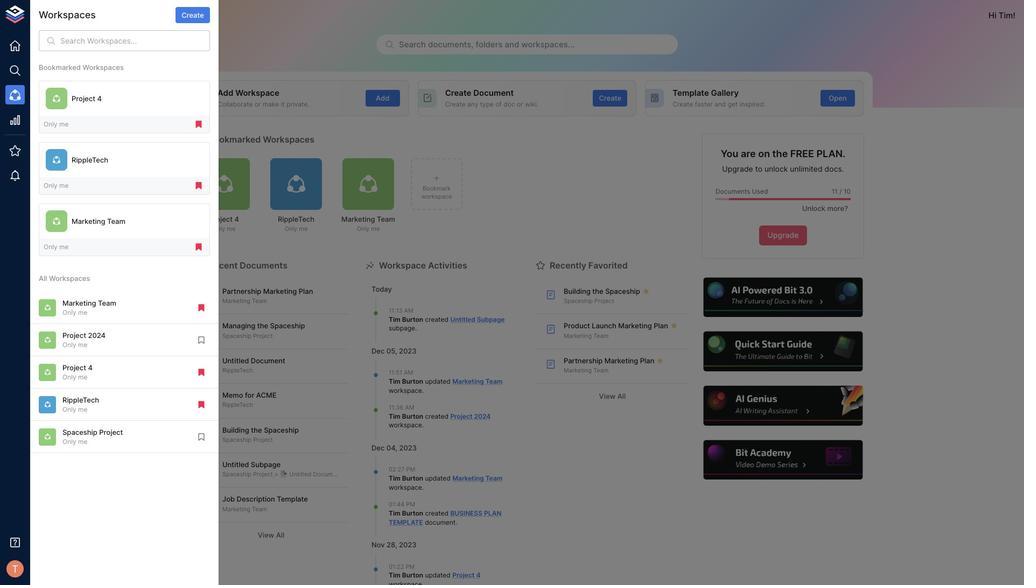 Task type: locate. For each thing, give the bounding box(es) containing it.
1 vertical spatial and
[[715, 100, 726, 108]]

updated inside 01:22 pm tim burton updated project 4
[[425, 571, 451, 579]]

4 help image from the top
[[702, 439, 864, 482]]

only me for marketing
[[44, 243, 69, 251]]

collaborate
[[218, 100, 253, 108]]

dec left the 05,
[[372, 347, 385, 355]]

building up the spaceship project
[[564, 287, 591, 296]]

template down 📄
[[277, 495, 308, 504]]

burton down 11:51
[[402, 377, 423, 385]]

favorited
[[588, 260, 628, 271]]

recent documents
[[208, 260, 288, 271]]

0 vertical spatial marketing team link
[[452, 377, 503, 385]]

0 horizontal spatial 2024
[[88, 331, 106, 340]]

1 vertical spatial view all button
[[194, 527, 348, 544]]

tim for 01:22 pm tim burton updated project 4
[[389, 571, 401, 579]]

view all down job description template marketing team
[[258, 531, 285, 540]]

am inside 11:51 am tim burton updated marketing team workspace .
[[404, 369, 413, 377]]

0 vertical spatial and
[[505, 39, 519, 50]]

partnership
[[222, 287, 261, 296], [564, 356, 603, 365]]

partnership down product
[[564, 356, 603, 365]]

bookmark image
[[197, 335, 206, 345], [197, 432, 206, 442]]

burton inside '11:13 am tim burton created untitled subpage subpage .'
[[402, 315, 423, 323]]

tim right the hi
[[999, 10, 1013, 20]]

2 vertical spatial pm
[[406, 563, 415, 571]]

view down partnership marketing plan
[[599, 392, 616, 401]]

. inside 11:51 am tim burton updated marketing team workspace .
[[422, 386, 424, 394]]

0 horizontal spatial view all
[[258, 531, 285, 540]]

workspace inside add workspace collaborate or make it private.
[[235, 88, 279, 98]]

untitled document rippletech
[[222, 356, 285, 374]]

am inside '11:13 am tim burton created untitled subpage subpage .'
[[404, 307, 413, 315]]

add for add
[[376, 94, 389, 102]]

marketing team link up business
[[452, 474, 503, 482]]

partnership for partnership marketing plan marketing team
[[222, 287, 261, 296]]

0 vertical spatial pm
[[406, 466, 415, 474]]

am for untitled
[[404, 307, 413, 315]]

workspace up make
[[235, 88, 279, 98]]

pm right 01:22
[[406, 563, 415, 571]]

product
[[564, 322, 590, 330]]

create button
[[176, 7, 210, 23], [593, 90, 628, 106]]

0 horizontal spatial bookmarked workspaces
[[39, 63, 124, 72]]

1 vertical spatial marketing team
[[564, 332, 609, 340]]

1 vertical spatial document
[[251, 356, 285, 365]]

project 4 only me down project 2024 only me
[[62, 364, 93, 381]]

01:44 pm
[[389, 501, 415, 509]]

1 vertical spatial building
[[222, 426, 249, 434]]

tim down the 11:13 at the bottom of page
[[389, 315, 401, 323]]

0 vertical spatial documents
[[716, 187, 750, 195]]

the right managing
[[257, 322, 268, 330]]

project 4 only me up recent
[[209, 215, 239, 233]]

the down memo for acme rippletech
[[251, 426, 262, 434]]

marketing team for product
[[564, 332, 609, 340]]

view all button down job description template marketing team
[[194, 527, 348, 544]]

1 dec from the top
[[372, 347, 385, 355]]

bookmark image for project 2024
[[197, 335, 206, 345]]

2 bookmark image from the top
[[197, 432, 206, 442]]

1 vertical spatial 2024
[[474, 412, 491, 420]]

tim down 01:22
[[389, 571, 401, 579]]

0 vertical spatial view all button
[[536, 388, 689, 405]]

2023 right 04,
[[399, 444, 417, 452]]

1 vertical spatial updated
[[425, 474, 451, 482]]

rogue enterprises
[[56, 10, 128, 20]]

only
[[44, 120, 57, 128], [44, 181, 57, 189], [213, 225, 225, 233], [285, 225, 297, 233], [357, 225, 370, 233], [44, 243, 57, 251], [62, 308, 76, 316], [62, 341, 76, 349], [62, 373, 76, 381], [62, 405, 76, 413], [62, 438, 76, 446]]

0 vertical spatial bookmarked workspaces
[[39, 63, 124, 72]]

upgrade inside button
[[768, 231, 799, 240]]

partnership inside partnership marketing plan marketing team
[[222, 287, 261, 296]]

me
[[59, 120, 69, 128], [59, 181, 69, 189], [227, 225, 235, 233], [299, 225, 308, 233], [371, 225, 380, 233], [59, 243, 69, 251], [78, 308, 87, 316], [78, 341, 87, 349], [78, 373, 87, 381], [78, 405, 87, 413], [78, 438, 87, 446]]

or right doc
[[517, 100, 523, 108]]

tim down 11:36 on the left of the page
[[389, 412, 401, 420]]

burton for 11:36 am tim burton created project 2024 workspace .
[[402, 412, 423, 420]]

0 horizontal spatial building
[[222, 426, 249, 434]]

rippletech only me
[[278, 215, 315, 233], [62, 396, 99, 413]]

workspace
[[235, 88, 279, 98], [379, 260, 426, 271]]

0 vertical spatial template
[[673, 88, 709, 98]]

add inside add workspace collaborate or make it private.
[[218, 88, 233, 98]]

workspace up today
[[379, 260, 426, 271]]

the for managing the spaceship spaceship project
[[257, 322, 268, 330]]

bookmarked workspaces up project 4
[[39, 63, 124, 72]]

tim down 02:27
[[389, 474, 401, 482]]

job description template marketing team
[[222, 495, 308, 513]]

project inside spaceship project only me
[[99, 428, 123, 437]]

0 vertical spatial partnership
[[222, 287, 261, 296]]

2 burton from the top
[[402, 377, 423, 385]]

0 horizontal spatial documents
[[240, 260, 288, 271]]

marketing team link for project 2024
[[452, 377, 503, 385]]

0 vertical spatial subpage
[[477, 315, 505, 323]]

team inside partnership marketing plan marketing team
[[252, 297, 267, 305]]

subpage
[[389, 324, 415, 332]]

1 vertical spatial only me
[[44, 181, 69, 189]]

activities
[[428, 260, 467, 271]]

0 vertical spatial document
[[473, 88, 514, 98]]

pm inside 02:27 pm tim burton updated marketing team workspace .
[[406, 466, 415, 474]]

1 horizontal spatial create button
[[593, 90, 628, 106]]

and down gallery
[[715, 100, 726, 108]]

view all
[[599, 392, 626, 401], [258, 531, 285, 540]]

documents up partnership marketing plan marketing team
[[240, 260, 288, 271]]

0 vertical spatial updated
[[425, 377, 451, 385]]

pm for project
[[406, 563, 415, 571]]

0 vertical spatial create button
[[176, 7, 210, 23]]

28,
[[387, 541, 397, 550]]

0 vertical spatial created
[[425, 315, 449, 323]]

1 marketing team link from the top
[[452, 377, 503, 385]]

2 updated from the top
[[425, 474, 451, 482]]

plan inside partnership marketing plan marketing team
[[299, 287, 313, 296]]

template
[[673, 88, 709, 98], [277, 495, 308, 504]]

workspaces
[[39, 9, 96, 21], [83, 63, 124, 72], [263, 134, 315, 145], [49, 274, 90, 283]]

updated up 11:36 am tim burton created project 2024 workspace .
[[425, 377, 451, 385]]

0 horizontal spatial bookmarked
[[39, 63, 81, 72]]

11 / 10
[[832, 187, 851, 195]]

tim inside '11:13 am tim burton created untitled subpage subpage .'
[[389, 315, 401, 323]]

. inside 11:36 am tim burton created project 2024 workspace .
[[422, 421, 424, 429]]

0 horizontal spatial document
[[251, 356, 285, 365]]

1 vertical spatial am
[[404, 369, 413, 377]]

. for 02:27 pm tim burton updated marketing team workspace .
[[422, 483, 424, 491]]

and inside button
[[505, 39, 519, 50]]

1 updated from the top
[[425, 377, 451, 385]]

1 burton from the top
[[402, 315, 423, 323]]

burton up template
[[402, 509, 423, 517]]

2 vertical spatial marketing team
[[564, 367, 609, 374]]

rippletech
[[72, 156, 108, 164], [278, 215, 315, 223], [222, 367, 253, 374], [62, 396, 99, 405], [222, 401, 253, 409]]

created for project
[[425, 412, 449, 420]]

and right folders
[[505, 39, 519, 50]]

burton inside 02:27 pm tim burton updated marketing team workspace .
[[402, 474, 423, 482]]

2024
[[88, 331, 106, 340], [474, 412, 491, 420]]

0 horizontal spatial subpage
[[251, 460, 281, 469]]

0 vertical spatial building
[[564, 287, 591, 296]]

2023 right 28,
[[399, 541, 417, 550]]

or left make
[[255, 100, 261, 108]]

document up the of
[[473, 88, 514, 98]]

spaceship project
[[564, 297, 614, 305]]

0 horizontal spatial partnership
[[222, 287, 261, 296]]

created left project 2024 link
[[425, 412, 449, 420]]

am inside 11:36 am tim burton created project 2024 workspace .
[[405, 404, 414, 412]]

building for building the spaceship
[[564, 287, 591, 296]]

04,
[[387, 444, 397, 452]]

burton
[[402, 315, 423, 323], [402, 377, 423, 385], [402, 412, 423, 420], [402, 474, 423, 482], [402, 509, 423, 517], [402, 571, 423, 579]]

tim inside 01:22 pm tim burton updated project 4
[[389, 571, 401, 579]]

>
[[275, 471, 278, 478]]

2 vertical spatial only me
[[44, 243, 69, 251]]

0 vertical spatial bookmark image
[[197, 335, 206, 345]]

spaceship inside untitled subpage spaceship project > 📄 untitled document
[[222, 471, 251, 478]]

document down managing the spaceship spaceship project
[[251, 356, 285, 365]]

2 only me from the top
[[44, 181, 69, 189]]

1 only me from the top
[[44, 120, 69, 128]]

enterprises
[[83, 10, 128, 20]]

updated for workspace
[[425, 377, 451, 385]]

1 horizontal spatial all
[[276, 531, 285, 540]]

tim down 11:51
[[389, 377, 401, 385]]

burton down 02:27
[[402, 474, 423, 482]]

gallery
[[711, 88, 739, 98]]

created inside 11:36 am tim burton created project 2024 workspace .
[[425, 412, 449, 420]]

burton up subpage in the bottom left of the page
[[402, 315, 423, 323]]

view all down partnership marketing plan
[[599, 392, 626, 401]]

only me
[[44, 120, 69, 128], [44, 181, 69, 189], [44, 243, 69, 251]]

pm for marketing
[[406, 466, 415, 474]]

am right the 11:13 at the bottom of page
[[404, 307, 413, 315]]

2 marketing team link from the top
[[452, 474, 503, 482]]

1 or from the left
[[255, 100, 261, 108]]

11:13 am tim burton created untitled subpage subpage .
[[389, 307, 505, 332]]

project inside 11:36 am tim burton created project 2024 workspace .
[[450, 412, 473, 420]]

create document create any type of doc or wiki.
[[445, 88, 539, 108]]

burton down 11:36 on the left of the page
[[402, 412, 423, 420]]

bookmark workspace
[[421, 184, 452, 200]]

document
[[473, 88, 514, 98], [251, 356, 285, 365], [313, 471, 342, 478]]

0 horizontal spatial rippletech only me
[[62, 396, 99, 413]]

burton for 11:51 am tim burton updated marketing team workspace .
[[402, 377, 423, 385]]

1 bookmark image from the top
[[197, 335, 206, 345]]

1 horizontal spatial 2024
[[474, 412, 491, 420]]

remove bookmark image
[[194, 181, 204, 191], [194, 242, 204, 252], [197, 303, 206, 313], [197, 368, 206, 377]]

1 vertical spatial bookmarked workspaces
[[208, 134, 315, 145]]

0 vertical spatial all
[[39, 274, 47, 283]]

updated inside 11:51 am tim burton updated marketing team workspace .
[[425, 377, 451, 385]]

bookmarked workspaces
[[39, 63, 124, 72], [208, 134, 315, 145]]

template up the faster
[[673, 88, 709, 98]]

0 horizontal spatial add
[[218, 88, 233, 98]]

me inside spaceship project only me
[[78, 438, 87, 446]]

tim inside 11:51 am tim burton updated marketing team workspace .
[[389, 377, 401, 385]]

upgrade down unlock more? 'button'
[[768, 231, 799, 240]]

0 vertical spatial am
[[404, 307, 413, 315]]

workspace up the 01:44 pm
[[389, 483, 422, 491]]

it
[[281, 100, 285, 108]]

rippletech inside untitled document rippletech
[[222, 367, 253, 374]]

2 horizontal spatial document
[[473, 88, 514, 98]]

created left the untitled subpage link
[[425, 315, 449, 323]]

1 horizontal spatial project 4 only me
[[209, 215, 239, 233]]

workspace inside 02:27 pm tim burton updated marketing team workspace .
[[389, 483, 422, 491]]

1 vertical spatial all
[[618, 392, 626, 401]]

bookmarked up project 4
[[39, 63, 81, 72]]

pm up tim burton created
[[406, 501, 415, 509]]

created up document .
[[425, 509, 449, 517]]

0 vertical spatial only me
[[44, 120, 69, 128]]

0 vertical spatial 2024
[[88, 331, 106, 340]]

the up unlock
[[773, 148, 788, 159]]

add inside button
[[376, 94, 389, 102]]

untitled inside untitled document rippletech
[[222, 356, 249, 365]]

1 horizontal spatial view all
[[599, 392, 626, 401]]

pm right 02:27
[[406, 466, 415, 474]]

burton down 01:22
[[402, 571, 423, 579]]

1 created from the top
[[425, 315, 449, 323]]

view
[[599, 392, 616, 401], [258, 531, 274, 540]]

am right 11:36 on the left of the page
[[405, 404, 414, 412]]

created inside '11:13 am tim burton created untitled subpage subpage .'
[[425, 315, 449, 323]]

1 vertical spatial subpage
[[251, 460, 281, 469]]

t button
[[3, 557, 27, 581]]

2 or from the left
[[517, 100, 523, 108]]

untitled inside '11:13 am tim burton created untitled subpage subpage .'
[[450, 315, 475, 323]]

0 horizontal spatial template
[[277, 495, 308, 504]]

workspace inside 11:51 am tim burton updated marketing team workspace .
[[389, 386, 422, 394]]

upgrade inside the you are on the free plan. upgrade to unlock unlimited docs.
[[722, 164, 753, 173]]

the inside managing the spaceship spaceship project
[[257, 322, 268, 330]]

spaceship inside spaceship project only me
[[62, 428, 97, 437]]

dec left 04,
[[372, 444, 385, 452]]

tim for 11:36 am tim burton created project 2024 workspace .
[[389, 412, 401, 420]]

updated left project 4 link
[[425, 571, 451, 579]]

2 created from the top
[[425, 412, 449, 420]]

documents left used
[[716, 187, 750, 195]]

0 vertical spatial remove bookmark image
[[194, 120, 204, 129]]

0 vertical spatial workspace
[[235, 88, 279, 98]]

t
[[12, 563, 18, 575]]

dec 04, 2023
[[372, 444, 417, 452]]

1 vertical spatial view all
[[258, 531, 285, 540]]

am
[[404, 307, 413, 315], [404, 369, 413, 377], [405, 404, 414, 412]]

bookmarked workspaces down make
[[208, 134, 315, 145]]

1 vertical spatial view
[[258, 531, 274, 540]]

1 vertical spatial 2023
[[399, 444, 417, 452]]

marketing team link for business plan template
[[452, 474, 503, 482]]

2 horizontal spatial all
[[618, 392, 626, 401]]

the inside building the spaceship spaceship project
[[251, 426, 262, 434]]

1 vertical spatial bookmark image
[[197, 432, 206, 442]]

1 horizontal spatial view all button
[[536, 388, 689, 405]]

1 vertical spatial project 4 only me
[[62, 364, 93, 381]]

tim inside 11:36 am tim burton created project 2024 workspace .
[[389, 412, 401, 420]]

building down memo for acme rippletech
[[222, 426, 249, 434]]

documents
[[716, 187, 750, 195], [240, 260, 288, 271]]

0 vertical spatial project 4 only me
[[209, 215, 239, 233]]

1 horizontal spatial upgrade
[[768, 231, 799, 240]]

updated up tim burton created
[[425, 474, 451, 482]]

1 vertical spatial create button
[[593, 90, 628, 106]]

help image
[[702, 276, 864, 319], [702, 330, 864, 373], [702, 385, 864, 427], [702, 439, 864, 482]]

workspace up 11:36 on the left of the page
[[389, 386, 422, 394]]

0 horizontal spatial view all button
[[194, 527, 348, 544]]

template inside job description template marketing team
[[277, 495, 308, 504]]

1 horizontal spatial and
[[715, 100, 726, 108]]

2 vertical spatial am
[[405, 404, 414, 412]]

. for 11:13 am tim burton created untitled subpage subpage .
[[415, 324, 417, 332]]

unlock
[[765, 164, 788, 173]]

2 vertical spatial plan
[[640, 356, 655, 365]]

workspace for 11:36 am tim burton created project 2024 workspace .
[[389, 421, 422, 429]]

add button
[[365, 90, 400, 106]]

1 horizontal spatial workspace
[[379, 260, 426, 271]]

2023 right the 05,
[[399, 347, 417, 355]]

1 horizontal spatial bookmarked workspaces
[[208, 134, 315, 145]]

view down job description template marketing team
[[258, 531, 274, 540]]

marketing inside job description template marketing team
[[222, 505, 250, 513]]

3 burton from the top
[[402, 412, 423, 420]]

create
[[182, 11, 204, 19], [445, 88, 471, 98], [599, 94, 622, 102], [445, 100, 466, 108], [673, 100, 693, 108]]

burton inside 11:51 am tim burton updated marketing team workspace .
[[402, 377, 423, 385]]

partnership down "recent documents"
[[222, 287, 261, 296]]

0 vertical spatial view
[[599, 392, 616, 401]]

workspace down the bookmark
[[421, 193, 452, 200]]

1 horizontal spatial documents
[[716, 187, 750, 195]]

0 horizontal spatial all
[[39, 274, 47, 283]]

0 horizontal spatial or
[[255, 100, 261, 108]]

view all button
[[536, 388, 689, 405], [194, 527, 348, 544]]

2 dec from the top
[[372, 444, 385, 452]]

1 horizontal spatial subpage
[[477, 315, 505, 323]]

marketing team
[[72, 217, 125, 226], [564, 332, 609, 340], [564, 367, 609, 374]]

template gallery create faster and get inspired.
[[673, 88, 766, 108]]

0 horizontal spatial marketing team only me
[[62, 299, 116, 316]]

1 vertical spatial created
[[425, 412, 449, 420]]

document for create document
[[473, 88, 514, 98]]

bookmarked
[[39, 63, 81, 72], [208, 134, 261, 145]]

pm inside 01:22 pm tim burton updated project 4
[[406, 563, 415, 571]]

0 vertical spatial plan
[[299, 287, 313, 296]]

workspace inside 11:36 am tim burton created project 2024 workspace .
[[389, 421, 422, 429]]

0 vertical spatial view all
[[599, 392, 626, 401]]

3 updated from the top
[[425, 571, 451, 579]]

project
[[72, 94, 95, 103], [209, 215, 233, 223], [595, 297, 614, 305], [62, 331, 86, 340], [253, 332, 273, 340], [62, 364, 86, 372], [450, 412, 473, 420], [99, 428, 123, 437], [253, 436, 273, 444], [253, 471, 273, 478], [452, 571, 475, 579]]

marketing team link up project 2024 link
[[452, 377, 503, 385]]

2 vertical spatial document
[[313, 471, 342, 478]]

updated inside 02:27 pm tim burton updated marketing team workspace .
[[425, 474, 451, 482]]

updated
[[425, 377, 451, 385], [425, 474, 451, 482], [425, 571, 451, 579]]

Search Workspaces... text field
[[60, 30, 210, 51]]

11
[[832, 187, 838, 195]]

memo for acme rippletech
[[222, 391, 277, 409]]

dec for dec 04, 2023
[[372, 444, 385, 452]]

0 horizontal spatial and
[[505, 39, 519, 50]]

the
[[773, 148, 788, 159], [592, 287, 604, 296], [257, 322, 268, 330], [251, 426, 262, 434]]

upgrade
[[722, 164, 753, 173], [768, 231, 799, 240]]

r
[[43, 10, 48, 19]]

the for building the spaceship
[[592, 287, 604, 296]]

1 horizontal spatial bookmarked
[[208, 134, 261, 145]]

building the spaceship
[[564, 287, 640, 296]]

job
[[222, 495, 235, 504]]

2 vertical spatial updated
[[425, 571, 451, 579]]

project inside project 2024 only me
[[62, 331, 86, 340]]

upgrade down you
[[722, 164, 753, 173]]

0 horizontal spatial upgrade
[[722, 164, 753, 173]]

4
[[97, 94, 102, 103], [234, 215, 239, 223], [88, 364, 93, 372], [476, 571, 481, 579]]

building inside building the spaceship spaceship project
[[222, 426, 249, 434]]

untitled subpage spaceship project > 📄 untitled document
[[222, 460, 342, 478]]

bookmarked down collaborate
[[208, 134, 261, 145]]

only me for project
[[44, 120, 69, 128]]

nov 28, 2023
[[372, 541, 417, 550]]

all workspaces
[[39, 274, 90, 283]]

4 burton from the top
[[402, 474, 423, 482]]

0 horizontal spatial workspace
[[235, 88, 279, 98]]

the inside the you are on the free plan. upgrade to unlock unlimited docs.
[[773, 148, 788, 159]]

project inside managing the spaceship spaceship project
[[253, 332, 273, 340]]

📄
[[280, 471, 288, 478]]

tim inside 02:27 pm tim burton updated marketing team workspace .
[[389, 474, 401, 482]]

3 only me from the top
[[44, 243, 69, 251]]

more?
[[827, 204, 848, 213]]

6 burton from the top
[[402, 571, 423, 579]]

1 horizontal spatial partnership
[[564, 356, 603, 365]]

view all button down partnership marketing plan
[[536, 388, 689, 405]]

. inside 02:27 pm tim burton updated marketing team workspace .
[[422, 483, 424, 491]]

remove bookmark image
[[194, 120, 204, 129], [197, 400, 206, 410]]

02:27 pm tim burton updated marketing team workspace .
[[389, 466, 503, 491]]

3 created from the top
[[425, 509, 449, 517]]

marketing team link
[[452, 377, 503, 385], [452, 474, 503, 482]]

0 vertical spatial dec
[[372, 347, 385, 355]]

dec for dec 05, 2023
[[372, 347, 385, 355]]

workspace inside button
[[421, 193, 452, 200]]

and inside template gallery create faster and get inspired.
[[715, 100, 726, 108]]

the up the spaceship project
[[592, 287, 604, 296]]

workspace down 11:36 on the left of the page
[[389, 421, 422, 429]]

document inside untitled document rippletech
[[251, 356, 285, 365]]

bookmark image for spaceship project
[[197, 432, 206, 442]]

launch
[[592, 322, 616, 330]]

burton inside 11:36 am tim burton created project 2024 workspace .
[[402, 412, 423, 420]]

burton inside 01:22 pm tim burton updated project 4
[[402, 571, 423, 579]]

get
[[728, 100, 738, 108]]

rippletech inside memo for acme rippletech
[[222, 401, 253, 409]]

am right 11:51
[[404, 369, 413, 377]]

. inside '11:13 am tim burton created untitled subpage subpage .'
[[415, 324, 417, 332]]

2023
[[399, 347, 417, 355], [399, 444, 417, 452], [399, 541, 417, 550]]

document right 📄
[[313, 471, 342, 478]]

document inside create document create any type of doc or wiki.
[[473, 88, 514, 98]]

1 horizontal spatial building
[[564, 287, 591, 296]]

any
[[467, 100, 478, 108]]



Task type: vqa. For each thing, say whether or not it's contained in the screenshot.
any
yes



Task type: describe. For each thing, give the bounding box(es) containing it.
hi
[[989, 10, 997, 20]]

bookmark workspace button
[[411, 158, 463, 210]]

0 vertical spatial rippletech only me
[[278, 215, 315, 233]]

or inside add workspace collaborate or make it private.
[[255, 100, 261, 108]]

0 horizontal spatial create button
[[176, 7, 210, 23]]

business
[[450, 509, 482, 517]]

search
[[399, 39, 426, 50]]

project inside building the spaceship spaceship project
[[253, 436, 273, 444]]

workspace for 02:27 pm tim burton updated marketing team workspace .
[[389, 483, 422, 491]]

2 help image from the top
[[702, 330, 864, 373]]

open button
[[821, 90, 855, 106]]

burton for 11:13 am tim burton created untitled subpage subpage .
[[402, 315, 423, 323]]

for
[[245, 391, 254, 400]]

hi tim !
[[989, 10, 1016, 20]]

memo
[[222, 391, 243, 400]]

nov
[[372, 541, 385, 550]]

2023 for dec 04, 2023
[[399, 444, 417, 452]]

recent
[[208, 260, 238, 271]]

unlimited
[[790, 164, 823, 173]]

!
[[1013, 10, 1016, 20]]

document for untitled document
[[251, 356, 285, 365]]

. for 11:36 am tim burton created project 2024 workspace .
[[422, 421, 424, 429]]

project inside untitled subpage spaceship project > 📄 untitled document
[[253, 471, 273, 478]]

rogue
[[56, 10, 81, 20]]

1 vertical spatial marketing team only me
[[62, 299, 116, 316]]

faster
[[695, 100, 713, 108]]

template inside template gallery create faster and get inspired.
[[673, 88, 709, 98]]

partnership marketing plan
[[564, 356, 655, 365]]

open
[[829, 94, 847, 102]]

partnership for partnership marketing plan
[[564, 356, 603, 365]]

wiki.
[[525, 100, 539, 108]]

bookmark
[[423, 184, 451, 192]]

on
[[758, 148, 770, 159]]

business plan template link
[[389, 509, 502, 526]]

managing the spaceship spaceship project
[[222, 322, 305, 340]]

of
[[496, 100, 502, 108]]

subpage inside untitled subpage spaceship project > 📄 untitled document
[[251, 460, 281, 469]]

subpage inside '11:13 am tim burton created untitled subpage subpage .'
[[477, 315, 505, 323]]

doc
[[504, 100, 515, 108]]

2 vertical spatial all
[[276, 531, 285, 540]]

acme
[[256, 391, 277, 400]]

0 horizontal spatial project 4 only me
[[62, 364, 93, 381]]

free
[[790, 148, 814, 159]]

10
[[844, 187, 851, 195]]

team inside 11:51 am tim burton updated marketing team workspace .
[[486, 377, 503, 385]]

building the spaceship spaceship project
[[222, 426, 299, 444]]

description
[[237, 495, 275, 504]]

11:36
[[389, 404, 403, 412]]

/
[[840, 187, 842, 195]]

created for untitled
[[425, 315, 449, 323]]

5 burton from the top
[[402, 509, 423, 517]]

unlock more?
[[802, 204, 848, 213]]

folders
[[476, 39, 503, 50]]

unlock more? button
[[796, 201, 851, 217]]

type
[[480, 100, 494, 108]]

dec 05, 2023
[[372, 347, 417, 355]]

or inside create document create any type of doc or wiki.
[[517, 100, 523, 108]]

used
[[752, 187, 768, 195]]

11:13
[[389, 307, 402, 315]]

upgrade button
[[759, 226, 807, 245]]

project 4
[[72, 94, 102, 103]]

today
[[372, 285, 392, 293]]

0 vertical spatial bookmarked
[[39, 63, 81, 72]]

only inside project 2024 only me
[[62, 341, 76, 349]]

tim down 01:44
[[389, 509, 401, 517]]

marketing inside 02:27 pm tim burton updated marketing team workspace .
[[452, 474, 484, 482]]

1 vertical spatial pm
[[406, 501, 415, 509]]

private.
[[287, 100, 309, 108]]

team inside 02:27 pm tim burton updated marketing team workspace .
[[486, 474, 503, 482]]

tim for 02:27 pm tim burton updated marketing team workspace .
[[389, 474, 401, 482]]

am for project
[[405, 404, 414, 412]]

search documents, folders and workspaces...
[[399, 39, 575, 50]]

0 vertical spatial marketing team
[[72, 217, 125, 226]]

tim for 11:51 am tim burton updated marketing team workspace .
[[389, 377, 401, 385]]

you are on the free plan. upgrade to unlock unlimited docs.
[[721, 148, 846, 173]]

marketing inside 11:51 am tim burton updated marketing team workspace .
[[452, 377, 484, 385]]

02:27
[[389, 466, 405, 474]]

marketing team for partnership
[[564, 367, 609, 374]]

0 horizontal spatial view
[[258, 531, 274, 540]]

spaceship project only me
[[62, 428, 123, 446]]

make
[[263, 100, 279, 108]]

1 help image from the top
[[702, 276, 864, 319]]

project 4 link
[[452, 571, 481, 579]]

workspaces...
[[521, 39, 575, 50]]

1 vertical spatial bookmarked
[[208, 134, 261, 145]]

partnership marketing plan marketing team
[[222, 287, 313, 305]]

2023 for nov 28, 2023
[[399, 541, 417, 550]]

unlock
[[802, 204, 826, 213]]

tim burton created
[[389, 509, 450, 517]]

plan for partnership marketing plan marketing team
[[299, 287, 313, 296]]

building for building the spaceship spaceship project
[[222, 426, 249, 434]]

01:22 pm tim burton updated project 4
[[389, 563, 481, 579]]

burton for 02:27 pm tim burton updated marketing team workspace .
[[402, 474, 423, 482]]

docs.
[[825, 164, 844, 173]]

document
[[425, 518, 456, 526]]

workspace for 11:51 am tim burton updated marketing team workspace .
[[389, 386, 422, 394]]

only inside spaceship project only me
[[62, 438, 76, 446]]

1 vertical spatial documents
[[240, 260, 288, 271]]

2024 inside 11:36 am tim burton created project 2024 workspace .
[[474, 412, 491, 420]]

1 vertical spatial rippletech only me
[[62, 396, 99, 413]]

3 help image from the top
[[702, 385, 864, 427]]

project inside 01:22 pm tim burton updated project 4
[[452, 571, 475, 579]]

are
[[741, 148, 756, 159]]

am for marketing
[[404, 369, 413, 377]]

01:22
[[389, 563, 404, 571]]

tim for 11:13 am tim burton created untitled subpage subpage .
[[389, 315, 401, 323]]

the for building the spaceship spaceship project
[[251, 426, 262, 434]]

inspired.
[[740, 100, 766, 108]]

untitled subpage link
[[450, 315, 505, 323]]

managing
[[222, 322, 255, 330]]

plan for partnership marketing plan
[[640, 356, 655, 365]]

you
[[721, 148, 739, 159]]

plan
[[484, 509, 502, 517]]

1 vertical spatial plan
[[654, 322, 668, 330]]

burton for 01:22 pm tim burton updated project 4
[[402, 571, 423, 579]]

2023 for dec 05, 2023
[[399, 347, 417, 355]]

document .
[[423, 518, 457, 526]]

11:51
[[389, 369, 402, 377]]

11:51 am tim burton updated marketing team workspace .
[[389, 369, 503, 394]]

add workspace collaborate or make it private.
[[218, 88, 309, 108]]

project 2024 only me
[[62, 331, 106, 349]]

1 horizontal spatial view
[[599, 392, 616, 401]]

search documents, folders and workspaces... button
[[376, 34, 678, 54]]

1 vertical spatial workspace
[[379, 260, 426, 271]]

2024 inside project 2024 only me
[[88, 331, 106, 340]]

. for 11:51 am tim burton updated marketing team workspace .
[[422, 386, 424, 394]]

add for add workspace collaborate or make it private.
[[218, 88, 233, 98]]

4 inside 01:22 pm tim burton updated project 4
[[476, 571, 481, 579]]

to
[[755, 164, 763, 173]]

team inside job description template marketing team
[[252, 505, 267, 513]]

business plan template
[[389, 509, 502, 526]]

document inside untitled subpage spaceship project > 📄 untitled document
[[313, 471, 342, 478]]

create inside template gallery create faster and get inspired.
[[673, 100, 693, 108]]

me inside project 2024 only me
[[78, 341, 87, 349]]

1 vertical spatial remove bookmark image
[[197, 400, 206, 410]]

0 vertical spatial marketing team only me
[[341, 215, 395, 233]]

updated for document
[[425, 474, 451, 482]]



